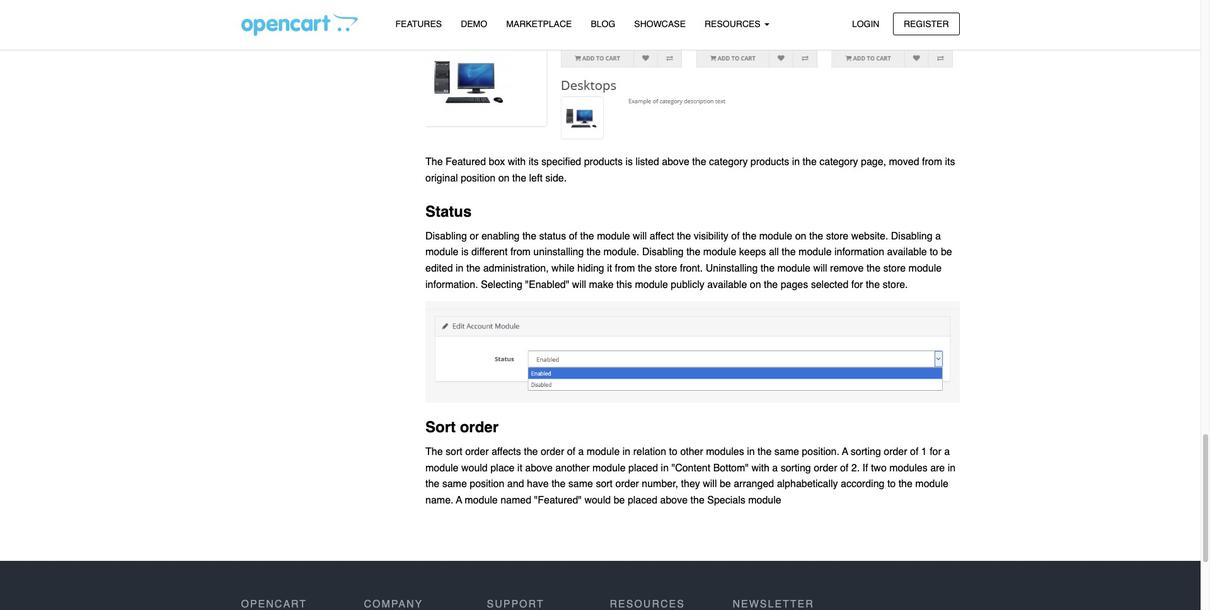 Task type: locate. For each thing, give the bounding box(es) containing it.
is
[[626, 157, 633, 168], [461, 247, 469, 258]]

0 vertical spatial available
[[887, 247, 927, 258]]

1 vertical spatial modules
[[890, 463, 928, 474]]

visibility
[[694, 231, 729, 242]]

the up "original"
[[426, 157, 443, 168]]

1 horizontal spatial be
[[720, 479, 731, 490]]

will inside the sort order affects the order of a module in relation to other modules in the same position. a sorting order of 1 for a module would place it above another module placed in "content bottom" with a sorting order of 2. if two modules are in the same position and have the same sort order number, they will be arranged alphabetically according to the module name. a module named "featured" would be placed above the specials module
[[703, 479, 717, 490]]

0 vertical spatial be
[[941, 247, 953, 258]]

2 its from the left
[[945, 157, 956, 168]]

of left 2.
[[840, 463, 849, 474]]

0 horizontal spatial would
[[461, 463, 488, 474]]

0 horizontal spatial store
[[655, 263, 677, 274]]

1 horizontal spatial from
[[615, 263, 635, 274]]

on down uninstalling
[[750, 279, 761, 290]]

according
[[841, 479, 885, 490]]

to inside disabling or enabling the status of the module will affect the visibility of the module on the store website. disabling a module is different from uninstalling the module. disabling the module keeps all the module information available to be edited in the administration, while hiding it from the store front. uninstalling the module will remove the store module information. selecting "enabled" will make this module publicly available on the pages selected for the store.
[[930, 247, 939, 258]]

2 horizontal spatial from
[[922, 157, 943, 168]]

placed down relation
[[629, 463, 658, 474]]

they
[[681, 479, 700, 490]]

0 vertical spatial to
[[930, 247, 939, 258]]

2 horizontal spatial be
[[941, 247, 953, 258]]

in
[[792, 157, 800, 168], [456, 263, 464, 274], [623, 446, 631, 458], [747, 446, 755, 458], [661, 463, 669, 474], [948, 463, 956, 474]]

to
[[930, 247, 939, 258], [669, 446, 678, 458], [888, 479, 896, 490]]

be inside disabling or enabling the status of the module will affect the visibility of the module on the store website. disabling a module is different from uninstalling the module. disabling the module keeps all the module information available to be edited in the administration, while hiding it from the store front. uninstalling the module will remove the store module information. selecting "enabled" will make this module publicly available on the pages selected for the store.
[[941, 247, 953, 258]]

will
[[633, 231, 647, 242], [814, 263, 828, 274], [572, 279, 586, 290], [703, 479, 717, 490]]

same down another
[[569, 479, 593, 490]]

from inside the featured box with its specified products is listed above the category products in the category page, moved from its original position on the left side.
[[922, 157, 943, 168]]

it up make
[[607, 263, 612, 274]]

publicly
[[671, 279, 705, 290]]

0 horizontal spatial for
[[852, 279, 863, 290]]

relation
[[633, 446, 667, 458]]

0 horizontal spatial with
[[508, 157, 526, 168]]

store
[[826, 231, 849, 242], [655, 263, 677, 274], [884, 263, 906, 274]]

1 vertical spatial is
[[461, 247, 469, 258]]

module
[[597, 231, 630, 242], [760, 231, 793, 242], [426, 247, 459, 258], [704, 247, 737, 258], [799, 247, 832, 258], [778, 263, 811, 274], [909, 263, 942, 274], [635, 279, 668, 290], [587, 446, 620, 458], [426, 463, 459, 474], [593, 463, 626, 474], [916, 479, 949, 490], [465, 495, 498, 506], [749, 495, 782, 506]]

order up another
[[541, 446, 564, 458]]

from up administration,
[[511, 247, 531, 258]]

is left listed at the top of page
[[626, 157, 633, 168]]

while
[[552, 263, 575, 274]]

1 horizontal spatial available
[[887, 247, 927, 258]]

store up store.
[[884, 263, 906, 274]]

other
[[681, 446, 704, 458]]

for right 1
[[930, 446, 942, 458]]

a
[[842, 446, 849, 458], [456, 495, 462, 506]]

disabling down status
[[426, 231, 467, 242]]

2 horizontal spatial on
[[796, 231, 807, 242]]

2 vertical spatial above
[[660, 495, 688, 506]]

arranged
[[734, 479, 774, 490]]

on inside the featured box with its specified products is listed above the category products in the category page, moved from its original position on the left side.
[[499, 173, 510, 184]]

0 horizontal spatial disabling
[[426, 231, 467, 242]]

0 horizontal spatial be
[[614, 495, 625, 506]]

it inside disabling or enabling the status of the module will affect the visibility of the module on the store website. disabling a module is different from uninstalling the module. disabling the module keeps all the module information available to be edited in the administration, while hiding it from the store front. uninstalling the module will remove the store module information. selecting "enabled" will make this module publicly available on the pages selected for the store.
[[607, 263, 612, 274]]

its up left
[[529, 157, 539, 168]]

0 vertical spatial the
[[426, 157, 443, 168]]

1 horizontal spatial its
[[945, 157, 956, 168]]

on up the pages
[[796, 231, 807, 242]]

of
[[569, 231, 578, 242], [732, 231, 740, 242], [567, 446, 576, 458], [910, 446, 919, 458], [840, 463, 849, 474]]

features
[[396, 19, 442, 29]]

1 vertical spatial to
[[669, 446, 678, 458]]

showcase
[[634, 19, 686, 29]]

same
[[775, 446, 799, 458], [442, 479, 467, 490], [569, 479, 593, 490]]

1 vertical spatial from
[[511, 247, 531, 258]]

0 horizontal spatial category
[[709, 157, 748, 168]]

opencart - open source shopping cart solution image
[[241, 13, 358, 36]]

of right status
[[569, 231, 578, 242]]

1 horizontal spatial for
[[930, 446, 942, 458]]

available
[[887, 247, 927, 258], [708, 279, 747, 290]]

position down featured
[[461, 173, 496, 184]]

2 vertical spatial to
[[888, 479, 896, 490]]

2 horizontal spatial to
[[930, 247, 939, 258]]

another
[[556, 463, 590, 474]]

affect
[[650, 231, 674, 242]]

1 vertical spatial position
[[470, 479, 505, 490]]

on
[[499, 173, 510, 184], [796, 231, 807, 242], [750, 279, 761, 290]]

1 horizontal spatial products
[[751, 157, 790, 168]]

listed
[[636, 157, 659, 168]]

order
[[460, 419, 499, 436], [465, 446, 489, 458], [541, 446, 564, 458], [884, 446, 908, 458], [814, 463, 838, 474], [616, 479, 639, 490]]

edited
[[426, 263, 453, 274]]

the
[[426, 157, 443, 168], [426, 446, 443, 458]]

will up "selected"
[[814, 263, 828, 274]]

1 vertical spatial for
[[930, 446, 942, 458]]

1 horizontal spatial sort
[[596, 479, 613, 490]]

of up another
[[567, 446, 576, 458]]

1 vertical spatial it
[[518, 463, 523, 474]]

if
[[863, 463, 869, 474]]

1 vertical spatial be
[[720, 479, 731, 490]]

above inside the featured box with its specified products is listed above the category products in the category page, moved from its original position on the left side.
[[662, 157, 690, 168]]

store left front. at the right
[[655, 263, 677, 274]]

the down sort
[[426, 446, 443, 458]]

above down number, at bottom
[[660, 495, 688, 506]]

the sort order affects the order of a module in relation to other modules in the same position. a sorting order of 1 for a module would place it above another module placed in "content bottom" with a sorting order of 2. if two modules are in the same position and have the same sort order number, they will be arranged alphabetically according to the module name. a module named "featured" would be placed above the specials module
[[426, 446, 956, 506]]

1 the from the top
[[426, 157, 443, 168]]

sorting
[[851, 446, 881, 458], [781, 463, 811, 474]]

2 the from the top
[[426, 446, 443, 458]]

0 horizontal spatial is
[[461, 247, 469, 258]]

sort
[[446, 446, 463, 458], [596, 479, 613, 490]]

0 horizontal spatial sorting
[[781, 463, 811, 474]]

a right position.
[[842, 446, 849, 458]]

2.
[[852, 463, 860, 474]]

marketplace link
[[497, 13, 582, 35]]

front.
[[680, 263, 703, 274]]

is inside the featured box with its specified products is listed above the category products in the category page, moved from its original position on the left side.
[[626, 157, 633, 168]]

above right listed at the top of page
[[662, 157, 690, 168]]

0 horizontal spatial modules
[[706, 446, 744, 458]]

sorting up if
[[851, 446, 881, 458]]

0 vertical spatial is
[[626, 157, 633, 168]]

2 vertical spatial on
[[750, 279, 761, 290]]

1 vertical spatial the
[[426, 446, 443, 458]]

1 horizontal spatial is
[[626, 157, 633, 168]]

placed
[[629, 463, 658, 474], [628, 495, 658, 506]]

0 vertical spatial above
[[662, 157, 690, 168]]

0 vertical spatial with
[[508, 157, 526, 168]]

"enabled"
[[525, 279, 570, 290]]

0 horizontal spatial products
[[584, 157, 623, 168]]

disabling down "affect"
[[642, 247, 684, 258]]

0 vertical spatial sort
[[446, 446, 463, 458]]

would right the "featured"
[[585, 495, 611, 506]]

it
[[607, 263, 612, 274], [518, 463, 523, 474]]

position
[[461, 173, 496, 184], [470, 479, 505, 490]]

its right 'moved'
[[945, 157, 956, 168]]

demo link
[[452, 13, 497, 35]]

1 category from the left
[[709, 157, 748, 168]]

named
[[501, 495, 532, 506]]

with inside the featured box with its specified products is listed above the category products in the category page, moved from its original position on the left side.
[[508, 157, 526, 168]]

with right box
[[508, 157, 526, 168]]

0 vertical spatial a
[[842, 446, 849, 458]]

1 horizontal spatial disabling
[[642, 247, 684, 258]]

1 horizontal spatial to
[[888, 479, 896, 490]]

administration,
[[483, 263, 549, 274]]

modules up the bottom"
[[706, 446, 744, 458]]

1 horizontal spatial sorting
[[851, 446, 881, 458]]

position inside the featured box with its specified products is listed above the category products in the category page, moved from its original position on the left side.
[[461, 173, 496, 184]]

sort down the sort order
[[446, 446, 463, 458]]

1 horizontal spatial with
[[752, 463, 770, 474]]

1 vertical spatial sorting
[[781, 463, 811, 474]]

1 horizontal spatial it
[[607, 263, 612, 274]]

available down uninstalling
[[708, 279, 747, 290]]

with
[[508, 157, 526, 168], [752, 463, 770, 474]]

products
[[584, 157, 623, 168], [751, 157, 790, 168]]

a inside disabling or enabling the status of the module will affect the visibility of the module on the store website. disabling a module is different from uninstalling the module. disabling the module keeps all the module information available to be edited in the administration, while hiding it from the store front. uninstalling the module will remove the store module information. selecting "enabled" will make this module publicly available on the pages selected for the store.
[[936, 231, 941, 242]]

and
[[507, 479, 524, 490]]

0 horizontal spatial it
[[518, 463, 523, 474]]

position down place
[[470, 479, 505, 490]]

would left place
[[461, 463, 488, 474]]

0 horizontal spatial sort
[[446, 446, 463, 458]]

0 horizontal spatial its
[[529, 157, 539, 168]]

the
[[693, 157, 707, 168], [803, 157, 817, 168], [513, 173, 527, 184], [523, 231, 537, 242], [580, 231, 594, 242], [677, 231, 691, 242], [743, 231, 757, 242], [810, 231, 824, 242], [587, 247, 601, 258], [687, 247, 701, 258], [782, 247, 796, 258], [467, 263, 481, 274], [638, 263, 652, 274], [761, 263, 775, 274], [867, 263, 881, 274], [764, 279, 778, 290], [866, 279, 880, 290], [524, 446, 538, 458], [758, 446, 772, 458], [426, 479, 440, 490], [552, 479, 566, 490], [899, 479, 913, 490], [691, 495, 705, 506]]

available up store.
[[887, 247, 927, 258]]

from up this
[[615, 263, 635, 274]]

0 horizontal spatial a
[[456, 495, 462, 506]]

from right 'moved'
[[922, 157, 943, 168]]

1 products from the left
[[584, 157, 623, 168]]

1 vertical spatial with
[[752, 463, 770, 474]]

0 horizontal spatial to
[[669, 446, 678, 458]]

0 vertical spatial from
[[922, 157, 943, 168]]

0 vertical spatial for
[[852, 279, 863, 290]]

1 vertical spatial sort
[[596, 479, 613, 490]]

1 horizontal spatial category
[[820, 157, 859, 168]]

same up name.
[[442, 479, 467, 490]]

it up and
[[518, 463, 523, 474]]

category
[[709, 157, 748, 168], [820, 157, 859, 168]]

0 vertical spatial position
[[461, 173, 496, 184]]

will right "they"
[[703, 479, 717, 490]]

same left position.
[[775, 446, 799, 458]]

modules
[[706, 446, 744, 458], [890, 463, 928, 474]]

placed down number, at bottom
[[628, 495, 658, 506]]

enabling
[[482, 231, 520, 242]]

for down remove
[[852, 279, 863, 290]]

0 vertical spatial it
[[607, 263, 612, 274]]

1 horizontal spatial modules
[[890, 463, 928, 474]]

2 horizontal spatial same
[[775, 446, 799, 458]]

2 category from the left
[[820, 157, 859, 168]]

sorting up alphabetically at right bottom
[[781, 463, 811, 474]]

on down box
[[499, 173, 510, 184]]

resources link
[[695, 13, 779, 35]]

order up affects
[[460, 419, 499, 436]]

with up arranged on the bottom of the page
[[752, 463, 770, 474]]

a right name.
[[456, 495, 462, 506]]

1 horizontal spatial would
[[585, 495, 611, 506]]

features link
[[386, 13, 452, 35]]

the inside the featured box with its specified products is listed above the category products in the category page, moved from its original position on the left side.
[[426, 157, 443, 168]]

0 horizontal spatial on
[[499, 173, 510, 184]]

2 vertical spatial be
[[614, 495, 625, 506]]

the inside the sort order affects the order of a module in relation to other modules in the same position. a sorting order of 1 for a module would place it above another module placed in "content bottom" with a sorting order of 2. if two modules are in the same position and have the same sort order number, they will be arranged alphabetically according to the module name. a module named "featured" would be placed above the specials module
[[426, 446, 443, 458]]

store up "information"
[[826, 231, 849, 242]]

is left different
[[461, 247, 469, 258]]

order down the sort order
[[465, 446, 489, 458]]

uninstalling
[[706, 263, 758, 274]]

featured
[[446, 157, 486, 168]]

above
[[662, 157, 690, 168], [525, 463, 553, 474], [660, 495, 688, 506]]

for inside disabling or enabling the status of the module will affect the visibility of the module on the store website. disabling a module is different from uninstalling the module. disabling the module keeps all the module information available to be edited in the administration, while hiding it from the store front. uninstalling the module will remove the store module information. selecting "enabled" will make this module publicly available on the pages selected for the store.
[[852, 279, 863, 290]]

module status image
[[426, 301, 960, 403]]

of left 1
[[910, 446, 919, 458]]

or
[[470, 231, 479, 242]]

above up have
[[525, 463, 553, 474]]

login link
[[842, 12, 891, 35]]

its
[[529, 157, 539, 168], [945, 157, 956, 168]]

sort left number, at bottom
[[596, 479, 613, 490]]

0 vertical spatial on
[[499, 173, 510, 184]]

disabling right website.
[[891, 231, 933, 242]]

resources
[[705, 19, 763, 29]]

information
[[835, 247, 885, 258]]

0 horizontal spatial available
[[708, 279, 747, 290]]

a
[[936, 231, 941, 242], [579, 446, 584, 458], [945, 446, 950, 458], [773, 463, 778, 474]]

disabling
[[426, 231, 467, 242], [891, 231, 933, 242], [642, 247, 684, 258]]

from
[[922, 157, 943, 168], [511, 247, 531, 258], [615, 263, 635, 274]]

1 horizontal spatial on
[[750, 279, 761, 290]]

modules down 1
[[890, 463, 928, 474]]



Task type: vqa. For each thing, say whether or not it's contained in the screenshot.
first The from the bottom of the page
yes



Task type: describe. For each thing, give the bounding box(es) containing it.
the for the sort order affects the order of a module in relation to other modules in the same position. a sorting order of 1 for a module would place it above another module placed in "content bottom" with a sorting order of 2. if two modules are in the same position and have the same sort order number, they will be arranged alphabetically according to the module name. a module named "featured" would be placed above the specials module
[[426, 446, 443, 458]]

have
[[527, 479, 549, 490]]

affects
[[492, 446, 521, 458]]

status
[[426, 203, 472, 220]]

0 vertical spatial sorting
[[851, 446, 881, 458]]

login
[[852, 19, 880, 29]]

demo
[[461, 19, 487, 29]]

pages
[[781, 279, 808, 290]]

blog
[[591, 19, 616, 29]]

specials
[[708, 495, 746, 506]]

module.
[[604, 247, 640, 258]]

2 horizontal spatial store
[[884, 263, 906, 274]]

bottom"
[[714, 463, 749, 474]]

0 vertical spatial placed
[[629, 463, 658, 474]]

specified
[[542, 157, 581, 168]]

1 vertical spatial above
[[525, 463, 553, 474]]

different
[[472, 247, 508, 258]]

order left number, at bottom
[[616, 479, 639, 490]]

0 horizontal spatial from
[[511, 247, 531, 258]]

two
[[871, 463, 887, 474]]

1 vertical spatial on
[[796, 231, 807, 242]]

make
[[589, 279, 614, 290]]

order up two
[[884, 446, 908, 458]]

original
[[426, 173, 458, 184]]

register
[[904, 19, 949, 29]]

showcase link
[[625, 13, 695, 35]]

status
[[539, 231, 566, 242]]

blog link
[[582, 13, 625, 35]]

will left "affect"
[[633, 231, 647, 242]]

register link
[[893, 12, 960, 35]]

will down hiding
[[572, 279, 586, 290]]

selected
[[811, 279, 849, 290]]

1 horizontal spatial store
[[826, 231, 849, 242]]

it inside the sort order affects the order of a module in relation to other modules in the same position. a sorting order of 1 for a module would place it above another module placed in "content bottom" with a sorting order of 2. if two modules are in the same position and have the same sort order number, they will be arranged alphabetically according to the module name. a module named "featured" would be placed above the specials module
[[518, 463, 523, 474]]

page,
[[861, 157, 887, 168]]

with inside the sort order affects the order of a module in relation to other modules in the same position. a sorting order of 1 for a module would place it above another module placed in "content bottom" with a sorting order of 2. if two modules are in the same position and have the same sort order number, they will be arranged alphabetically according to the module name. a module named "featured" would be placed above the specials module
[[752, 463, 770, 474]]

name.
[[426, 495, 454, 506]]

this
[[617, 279, 632, 290]]

keeps
[[739, 247, 766, 258]]

the for the featured box with its specified products is listed above the category products in the category page, moved from its original position on the left side.
[[426, 157, 443, 168]]

order down position.
[[814, 463, 838, 474]]

selecting
[[481, 279, 523, 290]]

position.
[[802, 446, 840, 458]]

the featured box with its specified products is listed above the category products in the category page, moved from its original position on the left side.
[[426, 157, 956, 184]]

"featured"
[[534, 495, 582, 506]]

side.
[[546, 173, 567, 184]]

store.
[[883, 279, 908, 290]]

1 its from the left
[[529, 157, 539, 168]]

number,
[[642, 479, 679, 490]]

is inside disabling or enabling the status of the module will affect the visibility of the module on the store website. disabling a module is different from uninstalling the module. disabling the module keeps all the module information available to be edited in the administration, while hiding it from the store front. uninstalling the module will remove the store module information. selecting "enabled" will make this module publicly available on the pages selected for the store.
[[461, 247, 469, 258]]

information.
[[426, 279, 478, 290]]

"content
[[672, 463, 711, 474]]

sort
[[426, 419, 456, 436]]

marketplace
[[506, 19, 572, 29]]

0 vertical spatial would
[[461, 463, 488, 474]]

alphabetically
[[777, 479, 838, 490]]

in inside disabling or enabling the status of the module will affect the visibility of the module on the store website. disabling a module is different from uninstalling the module. disabling the module keeps all the module information available to be edited in the administration, while hiding it from the store front. uninstalling the module will remove the store module information. selecting "enabled" will make this module publicly available on the pages selected for the store.
[[456, 263, 464, 274]]

of up 'keeps' at the right top
[[732, 231, 740, 242]]

disabling or enabling the status of the module will affect the visibility of the module on the store website. disabling a module is different from uninstalling the module. disabling the module keeps all the module information available to be edited in the administration, while hiding it from the store front. uninstalling the module will remove the store module information. selecting "enabled" will make this module publicly available on the pages selected for the store.
[[426, 231, 953, 290]]

1 vertical spatial available
[[708, 279, 747, 290]]

all
[[769, 247, 779, 258]]

1 vertical spatial a
[[456, 495, 462, 506]]

position inside the sort order affects the order of a module in relation to other modules in the same position. a sorting order of 1 for a module would place it above another module placed in "content bottom" with a sorting order of 2. if two modules are in the same position and have the same sort order number, they will be arranged alphabetically according to the module name. a module named "featured" would be placed above the specials module
[[470, 479, 505, 490]]

2 vertical spatial from
[[615, 263, 635, 274]]

sort order
[[426, 419, 499, 436]]

0 vertical spatial modules
[[706, 446, 744, 458]]

are
[[931, 463, 945, 474]]

featured sample top image
[[426, 0, 960, 147]]

1 vertical spatial would
[[585, 495, 611, 506]]

1 vertical spatial placed
[[628, 495, 658, 506]]

moved
[[889, 157, 920, 168]]

in inside the featured box with its specified products is listed above the category products in the category page, moved from its original position on the left side.
[[792, 157, 800, 168]]

1
[[922, 446, 927, 458]]

2 products from the left
[[751, 157, 790, 168]]

hiding
[[578, 263, 605, 274]]

uninstalling
[[534, 247, 584, 258]]

0 horizontal spatial same
[[442, 479, 467, 490]]

website.
[[852, 231, 889, 242]]

box
[[489, 157, 505, 168]]

for inside the sort order affects the order of a module in relation to other modules in the same position. a sorting order of 1 for a module would place it above another module placed in "content bottom" with a sorting order of 2. if two modules are in the same position and have the same sort order number, they will be arranged alphabetically according to the module name. a module named "featured" would be placed above the specials module
[[930, 446, 942, 458]]

1 horizontal spatial a
[[842, 446, 849, 458]]

remove
[[830, 263, 864, 274]]

2 horizontal spatial disabling
[[891, 231, 933, 242]]

place
[[491, 463, 515, 474]]

1 horizontal spatial same
[[569, 479, 593, 490]]

left
[[529, 173, 543, 184]]



